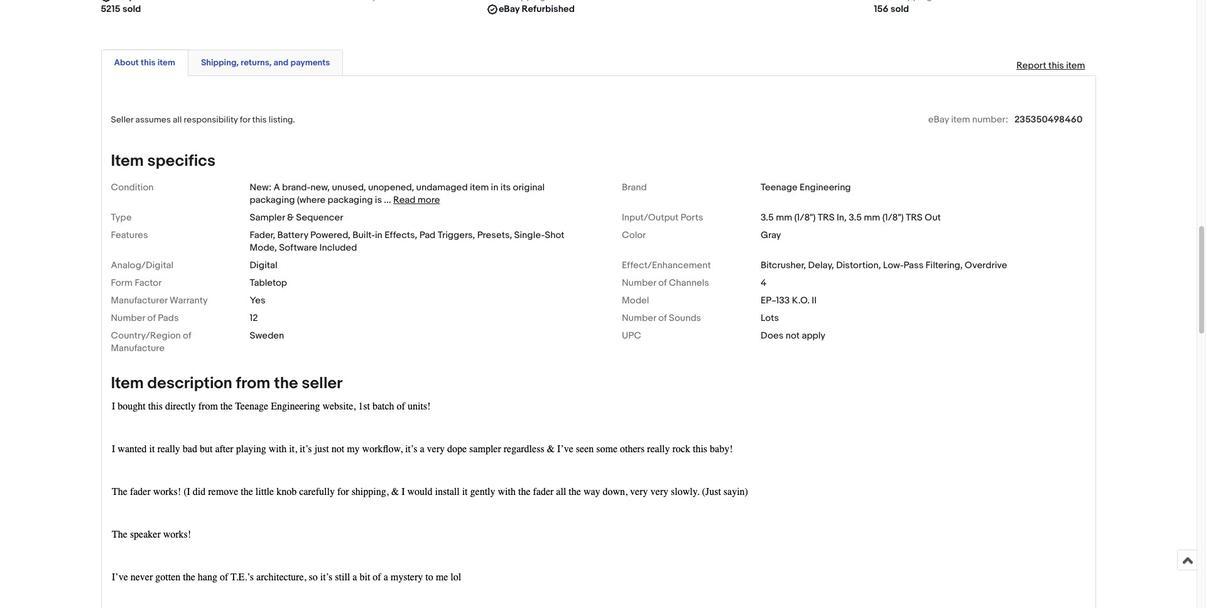 Task type: locate. For each thing, give the bounding box(es) containing it.
ebay left the refurbished at the top left of the page
[[499, 3, 520, 15]]

ebay refurbished link
[[488, 0, 669, 16]]

1 horizontal spatial ebay
[[929, 114, 950, 126]]

built-
[[353, 230, 375, 241]]

trs
[[818, 212, 835, 224], [906, 212, 923, 224]]

0 vertical spatial ebay
[[499, 3, 520, 15]]

returns,
[[241, 57, 272, 68]]

1 horizontal spatial in
[[491, 182, 499, 194]]

item
[[158, 57, 175, 68], [1067, 60, 1086, 72], [952, 114, 971, 126], [470, 182, 489, 194]]

1 horizontal spatial sold
[[891, 3, 910, 15]]

this inside button
[[141, 57, 156, 68]]

a
[[274, 182, 280, 194]]

listing.
[[269, 115, 295, 125]]

input/output
[[622, 212, 679, 224]]

this right for
[[252, 115, 267, 125]]

2 trs from the left
[[906, 212, 923, 224]]

this for about
[[141, 57, 156, 68]]

ebay
[[499, 3, 520, 15], [929, 114, 950, 126]]

item right about
[[158, 57, 175, 68]]

triggers,
[[438, 230, 475, 241]]

model
[[622, 295, 650, 307]]

number down the manufacturer
[[111, 313, 145, 324]]

k.o.
[[792, 295, 810, 307]]

sold right 5215
[[123, 3, 141, 15]]

0 horizontal spatial this
[[141, 57, 156, 68]]

1 horizontal spatial mm
[[865, 212, 881, 224]]

of for pads
[[147, 313, 156, 324]]

1 sold from the left
[[123, 3, 141, 15]]

specifics
[[147, 152, 216, 171]]

ep–133
[[761, 295, 790, 307]]

filtering,
[[926, 260, 963, 272]]

sounds
[[669, 313, 702, 324]]

engineering
[[800, 182, 851, 194]]

(where
[[297, 194, 326, 206]]

0 horizontal spatial sold
[[123, 3, 141, 15]]

responsibility
[[184, 115, 238, 125]]

packaging down the 'a'
[[250, 194, 295, 206]]

and
[[274, 57, 289, 68]]

12
[[250, 313, 258, 324]]

undamaged
[[416, 182, 468, 194]]

(1/8") left out
[[883, 212, 904, 224]]

1 horizontal spatial trs
[[906, 212, 923, 224]]

None text field
[[112, 0, 188, 3], [488, 0, 546, 3], [875, 0, 933, 3], [112, 0, 188, 3], [488, 0, 546, 3], [875, 0, 933, 3]]

seller assumes all responsibility for this listing.
[[111, 115, 295, 125]]

shipping,
[[201, 57, 239, 68]]

item inside "new: a brand-new, unused, unopened, undamaged item in its original packaging (where packaging is ..."
[[470, 182, 489, 194]]

single-
[[515, 230, 545, 241]]

this right report
[[1049, 60, 1065, 72]]

of left pads
[[147, 313, 156, 324]]

1 trs from the left
[[818, 212, 835, 224]]

0 horizontal spatial mm
[[776, 212, 793, 224]]

ebay left number:
[[929, 114, 950, 126]]

read
[[393, 194, 416, 206]]

sampler
[[250, 212, 285, 224]]

distortion,
[[837, 260, 882, 272]]

report this item link
[[1011, 54, 1092, 78]]

teenage
[[761, 182, 798, 194]]

1 horizontal spatial this
[[252, 115, 267, 125]]

in left its
[[491, 182, 499, 194]]

refurbished
[[522, 3, 575, 15]]

is
[[375, 194, 382, 206]]

condition
[[111, 182, 154, 194]]

1 horizontal spatial packaging
[[328, 194, 373, 206]]

3.5 up "gray"
[[761, 212, 774, 224]]

of down warranty
[[183, 330, 191, 342]]

0 vertical spatial in
[[491, 182, 499, 194]]

low-
[[884, 260, 904, 272]]

in inside "new: a brand-new, unused, unopened, undamaged item in its original packaging (where packaging is ..."
[[491, 182, 499, 194]]

of down effect/enhancement
[[659, 277, 667, 289]]

1 vertical spatial item
[[111, 374, 144, 394]]

sold inside text box
[[123, 3, 141, 15]]

156 sold
[[875, 3, 910, 15]]

delay,
[[809, 260, 835, 272]]

about this item button
[[114, 57, 175, 69]]

manufacturer warranty
[[111, 295, 208, 307]]

analog/digital
[[111, 260, 174, 272]]

of for channels
[[659, 277, 667, 289]]

of for manufacture
[[183, 330, 191, 342]]

sweden
[[250, 330, 284, 342]]

payments
[[291, 57, 330, 68]]

in
[[491, 182, 499, 194], [375, 230, 383, 241]]

None text field
[[294, 0, 451, 3]]

156 sold text field
[[875, 3, 910, 16]]

0 horizontal spatial ebay
[[499, 3, 520, 15]]

ebay inside text box
[[499, 3, 520, 15]]

number of sounds
[[622, 313, 702, 324]]

0 horizontal spatial packaging
[[250, 194, 295, 206]]

pass
[[904, 260, 924, 272]]

0 horizontal spatial (1/8")
[[795, 212, 816, 224]]

2 item from the top
[[111, 374, 144, 394]]

number for number of pads
[[111, 313, 145, 324]]

brand-
[[282, 182, 311, 194]]

software
[[279, 242, 318, 254]]

item for item specifics
[[111, 152, 144, 171]]

mm
[[776, 212, 793, 224], [865, 212, 881, 224]]

3.5 right in,
[[849, 212, 862, 224]]

1 horizontal spatial (1/8")
[[883, 212, 904, 224]]

unopened,
[[368, 182, 414, 194]]

1 item from the top
[[111, 152, 144, 171]]

0 horizontal spatial trs
[[818, 212, 835, 224]]

mm right in,
[[865, 212, 881, 224]]

shipping, returns, and payments button
[[201, 57, 330, 69]]

1 vertical spatial ebay
[[929, 114, 950, 126]]

manufacture
[[111, 343, 165, 355]]

sold inside text field
[[891, 3, 910, 15]]

2 sold from the left
[[891, 3, 910, 15]]

warranty
[[170, 295, 208, 307]]

2 mm from the left
[[865, 212, 881, 224]]

read more
[[393, 194, 440, 206]]

of inside country/region of manufacture
[[183, 330, 191, 342]]

new: a brand-new, unused, unopened, undamaged item in its original packaging (where packaging is ...
[[250, 182, 545, 206]]

1 horizontal spatial 3.5
[[849, 212, 862, 224]]

item left its
[[470, 182, 489, 194]]

1 vertical spatial in
[[375, 230, 383, 241]]

powered,
[[311, 230, 351, 241]]

number up model
[[622, 277, 657, 289]]

packaging down "unused,"
[[328, 194, 373, 206]]

ebay refurbished
[[499, 3, 575, 15]]

country/region
[[111, 330, 181, 342]]

in left effects, on the top left of the page
[[375, 230, 383, 241]]

from
[[236, 374, 271, 394]]

original
[[513, 182, 545, 194]]

1 mm from the left
[[776, 212, 793, 224]]

trs left out
[[906, 212, 923, 224]]

tab list
[[101, 47, 1097, 76]]

mm up "gray"
[[776, 212, 793, 224]]

type
[[111, 212, 132, 224]]

0 horizontal spatial in
[[375, 230, 383, 241]]

5215 sold
[[101, 3, 141, 15]]

bitcrusher,  delay,  distortion,  low-pass filtering,  overdrive
[[761, 260, 1008, 272]]

this right about
[[141, 57, 156, 68]]

assumes
[[135, 115, 171, 125]]

yes
[[250, 295, 266, 307]]

trs left in,
[[818, 212, 835, 224]]

number for number of channels
[[622, 277, 657, 289]]

0 vertical spatial item
[[111, 152, 144, 171]]

(1/8") down teenage engineering
[[795, 212, 816, 224]]

0 horizontal spatial 3.5
[[761, 212, 774, 224]]

1 packaging from the left
[[250, 194, 295, 206]]

number down model
[[622, 313, 657, 324]]

in,
[[837, 212, 847, 224]]

item down manufacture
[[111, 374, 144, 394]]

2 horizontal spatial this
[[1049, 60, 1065, 72]]

sold right the 156
[[891, 3, 910, 15]]

of
[[659, 277, 667, 289], [147, 313, 156, 324], [659, 313, 667, 324], [183, 330, 191, 342]]

this
[[141, 57, 156, 68], [1049, 60, 1065, 72], [252, 115, 267, 125]]

item up condition
[[111, 152, 144, 171]]

battery
[[278, 230, 308, 241]]

of left the sounds
[[659, 313, 667, 324]]



Task type: vqa. For each thing, say whether or not it's contained in the screenshot.
Contact in 'link'
no



Task type: describe. For each thing, give the bounding box(es) containing it.
number of channels
[[622, 277, 710, 289]]

ebay for ebay refurbished
[[499, 3, 520, 15]]

upc
[[622, 330, 642, 342]]

fader,  battery powered,  built-in effects,  pad triggers,  presets,  single-shot mode,  software included
[[250, 230, 565, 254]]

report this item
[[1017, 60, 1086, 72]]

number for number of sounds
[[622, 313, 657, 324]]

in inside fader,  battery powered,  built-in effects,  pad triggers,  presets,  single-shot mode,  software included
[[375, 230, 383, 241]]

factor
[[135, 277, 162, 289]]

new,
[[311, 182, 330, 194]]

...
[[384, 194, 391, 206]]

number of pads
[[111, 313, 179, 324]]

mode,
[[250, 242, 277, 254]]

included
[[320, 242, 357, 254]]

all
[[173, 115, 182, 125]]

digital
[[250, 260, 278, 272]]

shipping, returns, and payments
[[201, 57, 330, 68]]

1 (1/8") from the left
[[795, 212, 816, 224]]

presets,
[[478, 230, 512, 241]]

sold for 5215 sold
[[123, 3, 141, 15]]

number:
[[973, 114, 1009, 126]]

ebay item number: 235350498460
[[929, 114, 1083, 126]]

5215 sold text field
[[101, 3, 141, 16]]

form
[[111, 277, 133, 289]]

lots
[[761, 313, 779, 324]]

about
[[114, 57, 139, 68]]

pad
[[420, 230, 436, 241]]

item description from the seller
[[111, 374, 343, 394]]

2 (1/8") from the left
[[883, 212, 904, 224]]

ii
[[812, 295, 817, 307]]

2 packaging from the left
[[328, 194, 373, 206]]

pads
[[158, 313, 179, 324]]

this for report
[[1049, 60, 1065, 72]]

unused,
[[332, 182, 366, 194]]

sequencer
[[296, 212, 344, 224]]

brand
[[622, 182, 647, 194]]

shot
[[545, 230, 565, 241]]

input/output ports
[[622, 212, 704, 224]]

does not apply
[[761, 330, 826, 342]]

teenage engineering
[[761, 182, 851, 194]]

eBay Refurbished text field
[[499, 3, 575, 16]]

156
[[875, 3, 889, 15]]

effect/enhancement
[[622, 260, 711, 272]]

for
[[240, 115, 250, 125]]

item left number:
[[952, 114, 971, 126]]

tab list containing about this item
[[101, 47, 1097, 76]]

the
[[274, 374, 298, 394]]

ports
[[681, 212, 704, 224]]

not
[[786, 330, 800, 342]]

1 3.5 from the left
[[761, 212, 774, 224]]

item right report
[[1067, 60, 1086, 72]]

read more button
[[393, 194, 440, 206]]

of for sounds
[[659, 313, 667, 324]]

item for item description from the seller
[[111, 374, 144, 394]]

its
[[501, 182, 511, 194]]

&
[[287, 212, 294, 224]]

5215 sold link
[[101, 0, 282, 16]]

about this item
[[114, 57, 175, 68]]

seller
[[302, 374, 343, 394]]

fader,
[[250, 230, 275, 241]]

report
[[1017, 60, 1047, 72]]

features
[[111, 230, 148, 241]]

sold for 156 sold
[[891, 3, 910, 15]]

apply
[[802, 330, 826, 342]]

item inside button
[[158, 57, 175, 68]]

ebay for ebay item number: 235350498460
[[929, 114, 950, 126]]

more
[[418, 194, 440, 206]]

tabletop
[[250, 277, 287, 289]]

channels
[[669, 277, 710, 289]]

156 sold link
[[875, 0, 1055, 16]]

sampler & sequencer
[[250, 212, 344, 224]]

235350498460
[[1015, 114, 1083, 126]]

form factor
[[111, 277, 162, 289]]

bitcrusher,
[[761, 260, 807, 272]]

new:
[[250, 182, 272, 194]]

gray
[[761, 230, 782, 241]]

description
[[147, 374, 232, 394]]

2 3.5 from the left
[[849, 212, 862, 224]]

5215
[[101, 3, 120, 15]]

item specifics
[[111, 152, 216, 171]]

3.5 mm (1/8") trs in,  3.5 mm (1/8") trs out
[[761, 212, 941, 224]]

color
[[622, 230, 646, 241]]

manufacturer
[[111, 295, 168, 307]]

effects,
[[385, 230, 418, 241]]

seller
[[111, 115, 133, 125]]



